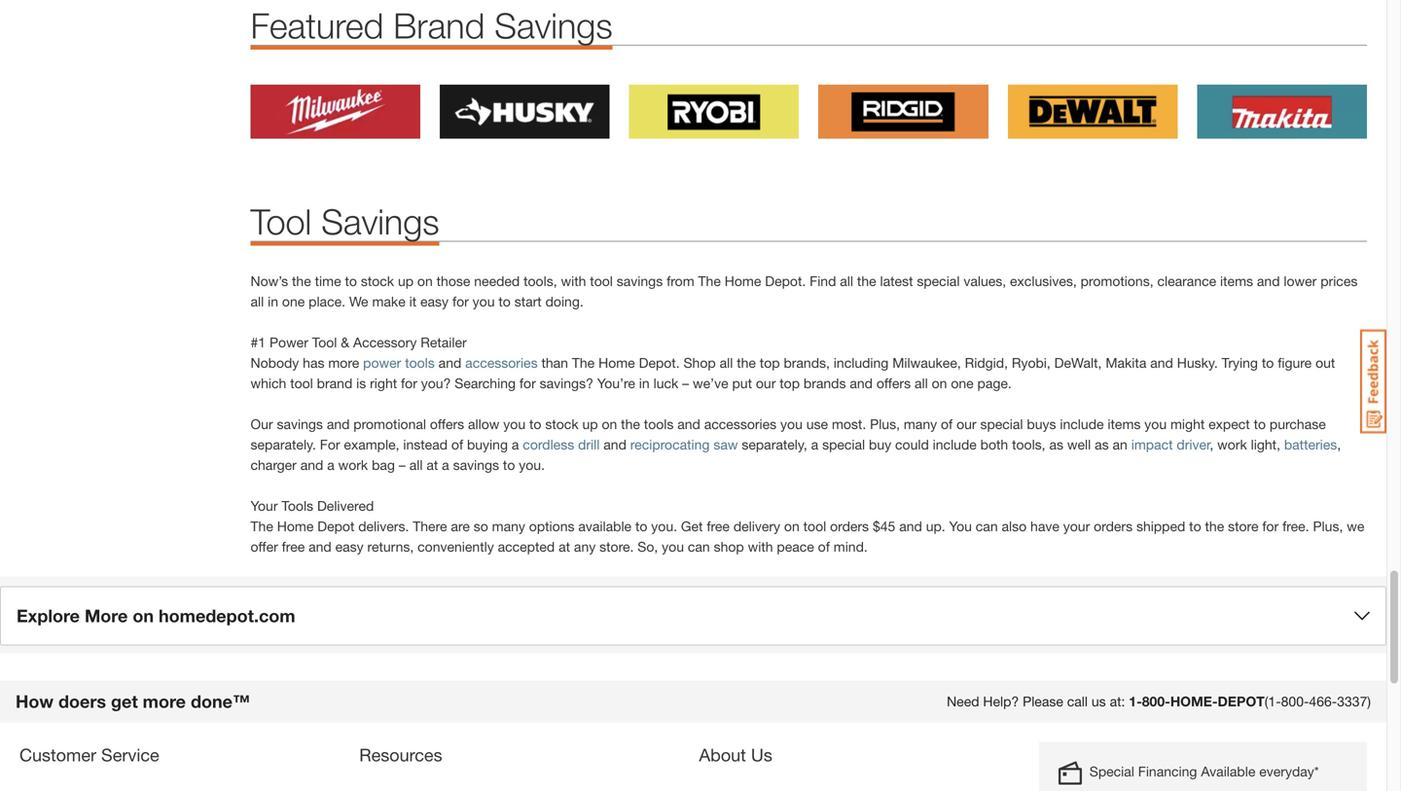 Task type: vqa. For each thing, say whether or not it's contained in the screenshot.
HOME-
yes



Task type: describe. For each thing, give the bounding box(es) containing it.
tool inside than the home depot. shop all the top brands, including milwaukee, ridgid, ryobi, dewalt, makita and husky. trying to figure out which tool brand is right for you? searching for savings? you're in luck – we've put our top brands and offers all on one page.
[[290, 375, 313, 391]]

1 horizontal spatial more
[[328, 355, 359, 371]]

luck
[[654, 375, 679, 391]]

home inside the now's the time to stock up on those needed tools, with tool savings from the home depot. find all the latest special values, exclusives, promotions, clearance items and lower prices all in one place. we make it easy for you to start doing.
[[725, 273, 762, 289]]

and right the drill
[[604, 436, 627, 452]]

0 horizontal spatial of
[[452, 436, 463, 452]]

retailer
[[421, 334, 467, 350]]

time
[[315, 273, 341, 289]]

1 vertical spatial top
[[780, 375, 800, 391]]

0 vertical spatial free
[[707, 518, 730, 534]]

466-
[[1310, 693, 1338, 709]]

service
[[101, 744, 159, 765]]

store.
[[600, 539, 634, 555]]

our
[[251, 416, 273, 432]]

, charger and a work bag – all at a savings to you.
[[251, 436, 1342, 473]]

call
[[1068, 693, 1088, 709]]

you inside your tools delivered the home depot delivers. there are so many options available to you. get free delivery on tool orders $45 and up. you can also have your orders shipped to the store for free. plus, we offer free and easy returns, conveniently accepted at any store. so, you can shop with peace of mind.
[[662, 539, 684, 555]]

doers
[[58, 691, 106, 712]]

0 vertical spatial of
[[941, 416, 953, 432]]

0 vertical spatial savings
[[495, 4, 613, 46]]

on inside explore more on homedepot.com dropdown button
[[133, 605, 154, 626]]

nobody
[[251, 355, 299, 371]]

tool savings
[[251, 200, 440, 242]]

at:
[[1110, 693, 1126, 709]]

in inside than the home depot. shop all the top brands, including milwaukee, ridgid, ryobi, dewalt, makita and husky. trying to figure out which tool brand is right for you? searching for savings? you're in luck – we've put our top brands and offers all on one page.
[[639, 375, 650, 391]]

husky brand tool savings image
[[440, 84, 610, 139]]

a inside the our savings and promotional offers allow you to stock up on the tools and accessories you use most. plus, many of our special buys include items you might expect to purchase separately. for example, instead of buying a
[[512, 436, 519, 452]]

and left up.
[[900, 518, 923, 534]]

free.
[[1283, 518, 1310, 534]]

need help? please call us at: 1-800-home-depot (1-800-466-3337)
[[947, 693, 1371, 709]]

than
[[542, 355, 568, 371]]

one inside the now's the time to stock up on those needed tools, with tool savings from the home depot. find all the latest special values, exclusives, promotions, clearance items and lower prices all in one place. we make it easy for you to start doing.
[[282, 293, 305, 309]]

milwaukee,
[[893, 355, 961, 371]]

delivery
[[734, 518, 781, 534]]

0 horizontal spatial accessories
[[465, 355, 538, 371]]

1 vertical spatial savings
[[321, 200, 440, 242]]

you. inside your tools delivered the home depot delivers. there are so many options available to you. get free delivery on tool orders $45 and up. you can also have your orders shipped to the store for free. plus, we offer free and easy returns, conveniently accepted at any store. so, you can shop with peace of mind.
[[651, 518, 677, 534]]

right
[[370, 375, 397, 391]]

the inside your tools delivered the home depot delivers. there are so many options available to you. get free delivery on tool orders $45 and up. you can also have your orders shipped to the store for free. plus, we offer free and easy returns, conveniently accepted at any store. so, you can shop with peace of mind.
[[251, 518, 273, 534]]

accessories inside the our savings and promotional offers allow you to stock up on the tools and accessories you use most. plus, many of our special buys include items you might expect to purchase separately. for example, instead of buying a
[[704, 416, 777, 432]]

items inside the now's the time to stock up on those needed tools, with tool savings from the home depot. find all the latest special values, exclusives, promotions, clearance items and lower prices all in one place. we make it easy for you to start doing.
[[1221, 273, 1254, 289]]

you left use
[[781, 416, 803, 432]]

from
[[667, 273, 695, 289]]

0 vertical spatial top
[[760, 355, 780, 371]]

2 as from the left
[[1095, 436, 1109, 452]]

to up cordless
[[530, 416, 542, 432]]

include inside the our savings and promotional offers allow you to stock up on the tools and accessories you use most. plus, many of our special buys include items you might expect to purchase separately. for example, instead of buying a
[[1060, 416, 1104, 432]]

one inside than the home depot. shop all the top brands, including milwaukee, ridgid, ryobi, dewalt, makita and husky. trying to figure out which tool brand is right for you? searching for savings? you're in luck – we've put our top brands and offers all on one page.
[[951, 375, 974, 391]]

buys
[[1027, 416, 1057, 432]]

and inside , charger and a work bag – all at a savings to you.
[[300, 457, 323, 473]]

2 orders from the left
[[1094, 518, 1133, 534]]

tool inside the now's the time to stock up on those needed tools, with tool savings from the home depot. find all the latest special values, exclusives, promotions, clearance items and lower prices all in one place. we make it easy for you to start doing.
[[590, 273, 613, 289]]

stock inside the our savings and promotional offers allow you to stock up on the tools and accessories you use most. plus, many of our special buys include items you might expect to purchase separately. for example, instead of buying a
[[545, 416, 579, 432]]

special inside the our savings and promotional offers allow you to stock up on the tools and accessories you use most. plus, many of our special buys include items you might expect to purchase separately. for example, instead of buying a
[[981, 416, 1024, 432]]

available
[[579, 518, 632, 534]]

promotions,
[[1081, 273, 1154, 289]]

1 as from the left
[[1050, 436, 1064, 452]]

ryobi brand tool savings image
[[629, 84, 799, 139]]

tools
[[282, 498, 313, 514]]

clearance
[[1158, 273, 1217, 289]]

1-
[[1129, 693, 1143, 709]]

options
[[529, 518, 575, 534]]

shipped
[[1137, 518, 1186, 534]]

brand
[[393, 4, 485, 46]]

trying
[[1222, 355, 1259, 371]]

needed
[[474, 273, 520, 289]]

on inside the our savings and promotional offers allow you to stock up on the tools and accessories you use most. plus, many of our special buys include items you might expect to purchase separately. for example, instead of buying a
[[602, 416, 617, 432]]

to up we on the top of page
[[345, 273, 357, 289]]

– inside than the home depot. shop all the top brands, including milwaukee, ridgid, ryobi, dewalt, makita and husky. trying to figure out which tool brand is right for you? searching for savings? you're in luck – we've put our top brands and offers all on one page.
[[682, 375, 689, 391]]

and down retailer
[[439, 355, 462, 371]]

1 vertical spatial more
[[143, 691, 186, 712]]

depot. inside than the home depot. shop all the top brands, including milwaukee, ridgid, ryobi, dewalt, makita and husky. trying to figure out which tool brand is right for you? searching for savings? you're in luck – we've put our top brands and offers all on one page.
[[639, 355, 680, 371]]

– inside , charger and a work bag – all at a savings to you.
[[399, 457, 406, 473]]

more
[[85, 605, 128, 626]]

you. inside , charger and a work bag – all at a savings to you.
[[519, 457, 545, 473]]

for
[[320, 436, 340, 452]]

on inside the now's the time to stock up on those needed tools, with tool savings from the home depot. find all the latest special values, exclusives, promotions, clearance items and lower prices all in one place. we make it easy for you to start doing.
[[417, 273, 433, 289]]

power
[[363, 355, 401, 371]]

special inside the now's the time to stock up on those needed tools, with tool savings from the home depot. find all the latest special values, exclusives, promotions, clearance items and lower prices all in one place. we make it easy for you to start doing.
[[917, 273, 960, 289]]

the inside than the home depot. shop all the top brands, including milwaukee, ridgid, ryobi, dewalt, makita and husky. trying to figure out which tool brand is right for you? searching for savings? you're in luck – we've put our top brands and offers all on one page.
[[572, 355, 595, 371]]

all down milwaukee,
[[915, 375, 928, 391]]

cordless drill and reciprocating saw separately, a special buy could include both tools, as well as an impact driver , work light, batteries
[[523, 436, 1338, 452]]

delivers.
[[358, 518, 409, 534]]

you inside the now's the time to stock up on those needed tools, with tool savings from the home depot. find all the latest special values, exclusives, promotions, clearance items and lower prices all in one place. we make it easy for you to start doing.
[[473, 293, 495, 309]]

store
[[1228, 518, 1259, 534]]

power
[[270, 334, 308, 350]]

reciprocating saw link
[[631, 436, 738, 452]]

home-
[[1171, 693, 1218, 709]]

about
[[699, 744, 746, 765]]

1 , from the left
[[1210, 436, 1214, 452]]

and down "including"
[[850, 375, 873, 391]]

&
[[341, 334, 350, 350]]

customer service
[[19, 744, 159, 765]]

all right find
[[840, 273, 854, 289]]

makita brand tool savings image
[[1198, 84, 1368, 139]]

find
[[810, 273, 837, 289]]

values,
[[964, 273, 1007, 289]]

, inside , charger and a work bag – all at a savings to you.
[[1338, 436, 1342, 452]]

stock inside the now's the time to stock up on those needed tools, with tool savings from the home depot. find all the latest special values, exclusives, promotions, clearance items and lower prices all in one place. we make it easy for you to start doing.
[[361, 273, 394, 289]]

customer
[[19, 744, 96, 765]]

on inside than the home depot. shop all the top brands, including milwaukee, ridgid, ryobi, dewalt, makita and husky. trying to figure out which tool brand is right for you? searching for savings? you're in luck – we've put our top brands and offers all on one page.
[[932, 375, 948, 391]]

shop
[[714, 539, 744, 555]]

to inside , charger and a work bag – all at a savings to you.
[[503, 457, 515, 473]]

ridgid,
[[965, 355, 1008, 371]]

depot. inside the now's the time to stock up on those needed tools, with tool savings from the home depot. find all the latest special values, exclusives, promotions, clearance items and lower prices all in one place. we make it easy for you to start doing.
[[765, 273, 806, 289]]

light,
[[1251, 436, 1281, 452]]

us
[[1092, 693, 1106, 709]]

tools, inside the now's the time to stock up on those needed tools, with tool savings from the home depot. find all the latest special values, exclusives, promotions, clearance items and lower prices all in one place. we make it easy for you to start doing.
[[524, 273, 557, 289]]

all down "now's"
[[251, 293, 264, 309]]

you
[[950, 518, 972, 534]]

home inside your tools delivered the home depot delivers. there are so many options available to you. get free delivery on tool orders $45 and up. you can also have your orders shipped to the store for free. plus, we offer free and easy returns, conveniently accepted at any store. so, you can shop with peace of mind.
[[277, 518, 314, 534]]

#1
[[251, 334, 266, 350]]

savings?
[[540, 375, 594, 391]]

to right shipped at the right bottom
[[1190, 518, 1202, 534]]

items inside the our savings and promotional offers allow you to stock up on the tools and accessories you use most. plus, many of our special buys include items you might expect to purchase separately. for example, instead of buying a
[[1108, 416, 1141, 432]]

offers inside than the home depot. shop all the top brands, including milwaukee, ridgid, ryobi, dewalt, makita and husky. trying to figure out which tool brand is right for you? searching for savings? you're in luck – we've put our top brands and offers all on one page.
[[877, 375, 911, 391]]

offers inside the our savings and promotional offers allow you to stock up on the tools and accessories you use most. plus, many of our special buys include items you might expect to purchase separately. for example, instead of buying a
[[430, 416, 464, 432]]

home inside than the home depot. shop all the top brands, including milwaukee, ridgid, ryobi, dewalt, makita and husky. trying to figure out which tool brand is right for you? searching for savings? you're in luck – we've put our top brands and offers all on one page.
[[599, 355, 635, 371]]

financing
[[1139, 763, 1198, 779]]

the inside than the home depot. shop all the top brands, including milwaukee, ridgid, ryobi, dewalt, makita and husky. trying to figure out which tool brand is right for you? searching for savings? you're in luck – we've put our top brands and offers all on one page.
[[737, 355, 756, 371]]

1 vertical spatial free
[[282, 539, 305, 555]]

expect
[[1209, 416, 1250, 432]]

put
[[732, 375, 752, 391]]

on inside your tools delivered the home depot delivers. there are so many options available to you. get free delivery on tool orders $45 and up. you can also have your orders shipped to the store for free. plus, we offer free and easy returns, conveniently accepted at any store. so, you can shop with peace of mind.
[[784, 518, 800, 534]]

driver
[[1177, 436, 1210, 452]]

you?
[[421, 375, 451, 391]]

dewalt brand tool savings image
[[1008, 84, 1178, 139]]

shop
[[684, 355, 716, 371]]

savings inside the our savings and promotional offers allow you to stock up on the tools and accessories you use most. plus, many of our special buys include items you might expect to purchase separately. for example, instead of buying a
[[277, 416, 323, 432]]

start
[[515, 293, 542, 309]]

our savings and promotional offers allow you to stock up on the tools and accessories you use most. plus, many of our special buys include items you might expect to purchase separately. for example, instead of buying a
[[251, 416, 1326, 452]]

batteries link
[[1285, 436, 1338, 452]]

1 vertical spatial tools,
[[1012, 436, 1046, 452]]

saw
[[714, 436, 738, 452]]

brands
[[804, 375, 846, 391]]

savings inside the now's the time to stock up on those needed tools, with tool savings from the home depot. find all the latest special values, exclusives, promotions, clearance items and lower prices all in one place. we make it easy for you to start doing.
[[617, 273, 663, 289]]

instead
[[403, 436, 448, 452]]

1 orders from the left
[[830, 518, 869, 534]]

place.
[[309, 293, 346, 309]]

0 vertical spatial tool
[[251, 200, 312, 242]]

to down needed
[[499, 293, 511, 309]]

most.
[[832, 416, 867, 432]]

your
[[251, 498, 278, 514]]

and down "depot"
[[309, 539, 332, 555]]

1 vertical spatial can
[[688, 539, 710, 555]]

available
[[1201, 763, 1256, 779]]

cordless
[[523, 436, 574, 452]]

all up we've
[[720, 355, 733, 371]]

to up light,
[[1254, 416, 1266, 432]]

at inside your tools delivered the home depot delivers. there are so many options available to you. get free delivery on tool orders $45 and up. you can also have your orders shipped to the store for free. plus, we offer free and easy returns, conveniently accepted at any store. so, you can shop with peace of mind.
[[559, 539, 570, 555]]

delivered
[[317, 498, 374, 514]]

how doers get more done™
[[16, 691, 250, 712]]

get
[[111, 691, 138, 712]]

1 vertical spatial tool
[[312, 334, 337, 350]]

2 800- from the left
[[1282, 693, 1310, 709]]

batteries
[[1285, 436, 1338, 452]]

and up reciprocating saw link
[[678, 416, 701, 432]]

please
[[1023, 693, 1064, 709]]



Task type: locate. For each thing, give the bounding box(es) containing it.
tool
[[251, 200, 312, 242], [312, 334, 337, 350]]

in left luck at the left of the page
[[639, 375, 650, 391]]

0 horizontal spatial tool
[[290, 375, 313, 391]]

tools up reciprocating
[[644, 416, 674, 432]]

the right from
[[698, 273, 721, 289]]

savings inside , charger and a work bag – all at a savings to you.
[[453, 457, 499, 473]]

latest
[[880, 273, 913, 289]]

with
[[561, 273, 586, 289], [748, 539, 773, 555]]

, right light,
[[1338, 436, 1342, 452]]

to down "buying"
[[503, 457, 515, 473]]

our right 'put'
[[756, 375, 776, 391]]

0 vertical spatial one
[[282, 293, 305, 309]]

cordless drill link
[[523, 436, 600, 452]]

1 horizontal spatial ,
[[1338, 436, 1342, 452]]

items
[[1221, 273, 1254, 289], [1108, 416, 1141, 432]]

in down "now's"
[[268, 293, 278, 309]]

include
[[1060, 416, 1104, 432], [933, 436, 977, 452]]

1 horizontal spatial savings
[[453, 457, 499, 473]]

1 horizontal spatial up
[[583, 416, 598, 432]]

offers down "including"
[[877, 375, 911, 391]]

1 horizontal spatial tools
[[644, 416, 674, 432]]

1 horizontal spatial –
[[682, 375, 689, 391]]

promotional
[[354, 416, 426, 432]]

prices
[[1321, 273, 1358, 289]]

of inside your tools delivered the home depot delivers. there are so many options available to you. get free delivery on tool orders $45 and up. you can also have your orders shipped to the store for free. plus, we offer free and easy returns, conveniently accepted at any store. so, you can shop with peace of mind.
[[818, 539, 830, 555]]

1 800- from the left
[[1142, 693, 1171, 709]]

more down &
[[328, 355, 359, 371]]

orders right your
[[1094, 518, 1133, 534]]

special up both
[[981, 416, 1024, 432]]

1 horizontal spatial one
[[951, 375, 974, 391]]

1 vertical spatial work
[[338, 457, 368, 473]]

featured
[[251, 4, 384, 46]]

power tools link
[[363, 355, 435, 371]]

for inside the now's the time to stock up on those needed tools, with tool savings from the home depot. find all the latest special values, exclusives, promotions, clearance items and lower prices all in one place. we make it easy for you to start doing.
[[453, 293, 469, 309]]

0 vertical spatial can
[[976, 518, 998, 534]]

include left both
[[933, 436, 977, 452]]

0 horizontal spatial many
[[492, 518, 526, 534]]

easy right it
[[421, 293, 449, 309]]

accessories up searching
[[465, 355, 538, 371]]

0 horizontal spatial one
[[282, 293, 305, 309]]

our inside than the home depot. shop all the top brands, including milwaukee, ridgid, ryobi, dewalt, makita and husky. trying to figure out which tool brand is right for you? searching for savings? you're in luck – we've put our top brands and offers all on one page.
[[756, 375, 776, 391]]

on left those
[[417, 273, 433, 289]]

1 vertical spatial depot.
[[639, 355, 680, 371]]

and left lower
[[1257, 273, 1280, 289]]

depot
[[1218, 693, 1265, 709]]

1 vertical spatial offers
[[430, 416, 464, 432]]

0 vertical spatial depot.
[[765, 273, 806, 289]]

1 horizontal spatial home
[[599, 355, 635, 371]]

1 vertical spatial with
[[748, 539, 773, 555]]

1 vertical spatial our
[[957, 416, 977, 432]]

1 vertical spatial special
[[981, 416, 1024, 432]]

many inside the our savings and promotional offers allow you to stock up on the tools and accessories you use most. plus, many of our special buys include items you might expect to purchase separately. for example, instead of buying a
[[904, 416, 937, 432]]

easy inside your tools delivered the home depot delivers. there are so many options available to you. get free delivery on tool orders $45 and up. you can also have your orders shipped to the store for free. plus, we offer free and easy returns, conveniently accepted at any store. so, you can shop with peace of mind.
[[335, 539, 364, 555]]

up inside the our savings and promotional offers allow you to stock up on the tools and accessories you use most. plus, many of our special buys include items you might expect to purchase separately. for example, instead of buying a
[[583, 416, 598, 432]]

with inside the now's the time to stock up on those needed tools, with tool savings from the home depot. find all the latest special values, exclusives, promotions, clearance items and lower prices all in one place. we make it easy for you to start doing.
[[561, 273, 586, 289]]

brand
[[317, 375, 353, 391]]

at down instead
[[427, 457, 438, 473]]

0 vertical spatial the
[[698, 273, 721, 289]]

to left figure
[[1262, 355, 1274, 371]]

1 horizontal spatial special
[[917, 273, 960, 289]]

0 vertical spatial tools
[[405, 355, 435, 371]]

home up you're
[[599, 355, 635, 371]]

1 horizontal spatial you.
[[651, 518, 677, 534]]

to inside than the home depot. shop all the top brands, including milwaukee, ridgid, ryobi, dewalt, makita and husky. trying to figure out which tool brand is right for you? searching for savings? you're in luck – we've put our top brands and offers all on one page.
[[1262, 355, 1274, 371]]

could
[[896, 436, 929, 452]]

2 vertical spatial tool
[[804, 518, 827, 534]]

reciprocating
[[631, 436, 710, 452]]

0 vertical spatial more
[[328, 355, 359, 371]]

1 horizontal spatial accessories
[[704, 416, 777, 432]]

0 vertical spatial up
[[398, 273, 414, 289]]

depot. up luck at the left of the page
[[639, 355, 680, 371]]

1 vertical spatial one
[[951, 375, 974, 391]]

offer
[[251, 539, 278, 555]]

searching
[[455, 375, 516, 391]]

and up for
[[327, 416, 350, 432]]

0 horizontal spatial more
[[143, 691, 186, 712]]

0 horizontal spatial plus,
[[870, 416, 900, 432]]

many up could
[[904, 416, 937, 432]]

returns,
[[367, 539, 414, 555]]

free right offer
[[282, 539, 305, 555]]

(1-
[[1265, 693, 1282, 709]]

might
[[1171, 416, 1205, 432]]

tools, down buys
[[1012, 436, 1046, 452]]

and down for
[[300, 457, 323, 473]]

0 vertical spatial home
[[725, 273, 762, 289]]

up up it
[[398, 273, 414, 289]]

brands,
[[784, 355, 830, 371]]

easy inside the now's the time to stock up on those needed tools, with tool savings from the home depot. find all the latest special values, exclusives, promotions, clearance items and lower prices all in one place. we make it easy for you to start doing.
[[421, 293, 449, 309]]

and inside the now's the time to stock up on those needed tools, with tool savings from the home depot. find all the latest special values, exclusives, promotions, clearance items and lower prices all in one place. we make it easy for you to start doing.
[[1257, 273, 1280, 289]]

how
[[16, 691, 54, 712]]

special down most.
[[823, 436, 865, 452]]

about us
[[699, 744, 773, 765]]

and
[[1257, 273, 1280, 289], [439, 355, 462, 371], [1151, 355, 1174, 371], [850, 375, 873, 391], [327, 416, 350, 432], [678, 416, 701, 432], [604, 436, 627, 452], [300, 457, 323, 473], [900, 518, 923, 534], [309, 539, 332, 555]]

free up shop
[[707, 518, 730, 534]]

a down instead
[[442, 457, 449, 473]]

0 horizontal spatial offers
[[430, 416, 464, 432]]

items up an at the bottom of page
[[1108, 416, 1141, 432]]

you. up so,
[[651, 518, 677, 534]]

plus, inside the our savings and promotional offers allow you to stock up on the tools and accessories you use most. plus, many of our special buys include items you might expect to purchase separately. for example, instead of buying a
[[870, 416, 900, 432]]

tools, up start on the top of page
[[524, 273, 557, 289]]

0 vertical spatial plus,
[[870, 416, 900, 432]]

2 horizontal spatial tool
[[804, 518, 827, 534]]

special financing available everyday*
[[1090, 763, 1320, 779]]

many up "accepted"
[[492, 518, 526, 534]]

you right allow
[[504, 416, 526, 432]]

milwaukee brand tool savings image
[[251, 84, 421, 139]]

you right so,
[[662, 539, 684, 555]]

of
[[941, 416, 953, 432], [452, 436, 463, 452], [818, 539, 830, 555]]

more right get
[[143, 691, 186, 712]]

work down example,
[[338, 457, 368, 473]]

stock up cordless drill link
[[545, 416, 579, 432]]

0 vertical spatial in
[[268, 293, 278, 309]]

than the home depot. shop all the top brands, including milwaukee, ridgid, ryobi, dewalt, makita and husky. trying to figure out which tool brand is right for you? searching for savings? you're in luck – we've put our top brands and offers all on one page.
[[251, 355, 1336, 391]]

the inside the our savings and promotional offers allow you to stock up on the tools and accessories you use most. plus, many of our special buys include items you might expect to purchase separately. for example, instead of buying a
[[621, 416, 640, 432]]

we
[[1347, 518, 1365, 534]]

depot
[[318, 518, 355, 534]]

1 vertical spatial up
[[583, 416, 598, 432]]

1 horizontal spatial as
[[1095, 436, 1109, 452]]

you're
[[597, 375, 636, 391]]

we've
[[693, 375, 729, 391]]

1 vertical spatial the
[[572, 355, 595, 371]]

for left free.
[[1263, 518, 1279, 534]]

up inside the now's the time to stock up on those needed tools, with tool savings from the home depot. find all the latest special values, exclusives, promotions, clearance items and lower prices all in one place. we make it easy for you to start doing.
[[398, 273, 414, 289]]

an
[[1113, 436, 1128, 452]]

separately,
[[742, 436, 808, 452]]

a down for
[[327, 457, 335, 473]]

– right "bag"
[[399, 457, 406, 473]]

with inside your tools delivered the home depot delivers. there are so many options available to you. get free delivery on tool orders $45 and up. you can also have your orders shipped to the store for free. plus, we offer free and easy returns, conveniently accepted at any store. so, you can shop with peace of mind.
[[748, 539, 773, 555]]

done™
[[191, 691, 250, 712]]

for down those
[[453, 293, 469, 309]]

0 horizontal spatial work
[[338, 457, 368, 473]]

tool left &
[[312, 334, 337, 350]]

2 vertical spatial of
[[818, 539, 830, 555]]

0 horizontal spatial the
[[251, 518, 273, 534]]

feedback link image
[[1361, 329, 1387, 434]]

0 vertical spatial easy
[[421, 293, 449, 309]]

2 vertical spatial the
[[251, 518, 273, 534]]

plus, inside your tools delivered the home depot delivers. there are so many options available to you. get free delivery on tool orders $45 and up. you can also have your orders shipped to the store for free. plus, we offer free and easy returns, conveniently accepted at any store. so, you can shop with peace of mind.
[[1314, 518, 1344, 534]]

up.
[[926, 518, 946, 534]]

800- right at:
[[1142, 693, 1171, 709]]

– right luck at the left of the page
[[682, 375, 689, 391]]

1 vertical spatial include
[[933, 436, 977, 452]]

tool up "now's"
[[251, 200, 312, 242]]

1 vertical spatial easy
[[335, 539, 364, 555]]

one down "ridgid,"
[[951, 375, 974, 391]]

resources
[[359, 744, 442, 765]]

2 vertical spatial special
[[823, 436, 865, 452]]

1 horizontal spatial plus,
[[1314, 518, 1344, 534]]

tool
[[590, 273, 613, 289], [290, 375, 313, 391], [804, 518, 827, 534]]

0 vertical spatial stock
[[361, 273, 394, 289]]

there
[[413, 518, 447, 534]]

1 vertical spatial in
[[639, 375, 650, 391]]

the left latest at the top right of page
[[857, 273, 877, 289]]

for inside your tools delivered the home depot delivers. there are so many options available to you. get free delivery on tool orders $45 and up. you can also have your orders shipped to the store for free. plus, we offer free and easy returns, conveniently accepted at any store. so, you can shop with peace of mind.
[[1263, 518, 1279, 534]]

stock
[[361, 273, 394, 289], [545, 416, 579, 432]]

ridgid brand tool savings image
[[819, 84, 989, 139]]

2 vertical spatial savings
[[453, 457, 499, 473]]

home right from
[[725, 273, 762, 289]]

1 vertical spatial you.
[[651, 518, 677, 534]]

us
[[751, 744, 773, 765]]

work inside , charger and a work bag – all at a savings to you.
[[338, 457, 368, 473]]

of up cordless drill and reciprocating saw separately, a special buy could include both tools, as well as an impact driver , work light, batteries
[[941, 416, 953, 432]]

the inside your tools delivered the home depot delivers. there are so many options available to you. get free delivery on tool orders $45 and up. you can also have your orders shipped to the store for free. plus, we offer free and easy returns, conveniently accepted at any store. so, you can shop with peace of mind.
[[1206, 518, 1225, 534]]

with up doing.
[[561, 273, 586, 289]]

savings left from
[[617, 273, 663, 289]]

our inside the our savings and promotional offers allow you to stock up on the tools and accessories you use most. plus, many of our special buys include items you might expect to purchase separately. for example, instead of buying a
[[957, 416, 977, 432]]

now's the time to stock up on those needed tools, with tool savings from the home depot. find all the latest special values, exclusives, promotions, clearance items and lower prices all in one place. we make it easy for you to start doing.
[[251, 273, 1358, 309]]

work down expect
[[1218, 436, 1248, 452]]

use
[[807, 416, 828, 432]]

explore
[[17, 605, 80, 626]]

with down "delivery"
[[748, 539, 773, 555]]

tool left from
[[590, 273, 613, 289]]

1 horizontal spatial orders
[[1094, 518, 1133, 534]]

the inside the now's the time to stock up on those needed tools, with tool savings from the home depot. find all the latest special values, exclusives, promotions, clearance items and lower prices all in one place. we make it easy for you to start doing.
[[698, 273, 721, 289]]

a right "buying"
[[512, 436, 519, 452]]

make
[[372, 293, 406, 309]]

1 horizontal spatial free
[[707, 518, 730, 534]]

to up so,
[[636, 518, 648, 534]]

1 vertical spatial tools
[[644, 416, 674, 432]]

, down expect
[[1210, 436, 1214, 452]]

2 horizontal spatial home
[[725, 273, 762, 289]]

0 vertical spatial with
[[561, 273, 586, 289]]

0 horizontal spatial savings
[[321, 200, 440, 242]]

out
[[1316, 355, 1336, 371]]

2 vertical spatial home
[[277, 518, 314, 534]]

0 vertical spatial our
[[756, 375, 776, 391]]

drill
[[578, 436, 600, 452]]

2 , from the left
[[1338, 436, 1342, 452]]

0 vertical spatial accessories
[[465, 355, 538, 371]]

work
[[1218, 436, 1248, 452], [338, 457, 368, 473]]

it
[[409, 293, 417, 309]]

1 horizontal spatial of
[[818, 539, 830, 555]]

1 horizontal spatial work
[[1218, 436, 1248, 452]]

savings down "buying"
[[453, 457, 499, 473]]

0 horizontal spatial include
[[933, 436, 977, 452]]

which
[[251, 375, 286, 391]]

now's
[[251, 273, 288, 289]]

of left mind.
[[818, 539, 830, 555]]

1 vertical spatial –
[[399, 457, 406, 473]]

the
[[698, 273, 721, 289], [572, 355, 595, 371], [251, 518, 273, 534]]

those
[[437, 273, 471, 289]]

0 horizontal spatial items
[[1108, 416, 1141, 432]]

0 vertical spatial you.
[[519, 457, 545, 473]]

you up impact
[[1145, 416, 1167, 432]]

1 vertical spatial items
[[1108, 416, 1141, 432]]

as left well
[[1050, 436, 1064, 452]]

accessories
[[465, 355, 538, 371], [704, 416, 777, 432]]

special right latest at the top right of page
[[917, 273, 960, 289]]

nobody has more power tools and accessories
[[251, 355, 538, 371]]

dewalt,
[[1055, 355, 1102, 371]]

we
[[349, 293, 368, 309]]

0 vertical spatial many
[[904, 416, 937, 432]]

0 vertical spatial –
[[682, 375, 689, 391]]

you
[[473, 293, 495, 309], [504, 416, 526, 432], [781, 416, 803, 432], [1145, 416, 1167, 432], [662, 539, 684, 555]]

tools inside the our savings and promotional offers allow you to stock up on the tools and accessories you use most. plus, many of our special buys include items you might expect to purchase separately. for example, instead of buying a
[[644, 416, 674, 432]]

and left husky.
[[1151, 355, 1174, 371]]

tools,
[[524, 273, 557, 289], [1012, 436, 1046, 452]]

0 horizontal spatial up
[[398, 273, 414, 289]]

the left 'store'
[[1206, 518, 1225, 534]]

for down accessories link
[[520, 375, 536, 391]]

in inside the now's the time to stock up on those needed tools, with tool savings from the home depot. find all the latest special values, exclusives, promotions, clearance items and lower prices all in one place. we make it easy for you to start doing.
[[268, 293, 278, 309]]

home down tools
[[277, 518, 314, 534]]

as left an at the bottom of page
[[1095, 436, 1109, 452]]

stock up make
[[361, 273, 394, 289]]

at inside , charger and a work bag – all at a savings to you.
[[427, 457, 438, 473]]

on right 'more'
[[133, 605, 154, 626]]

0 horizontal spatial with
[[561, 273, 586, 289]]

of left "buying"
[[452, 436, 463, 452]]

the down your
[[251, 518, 273, 534]]

0 horizontal spatial home
[[277, 518, 314, 534]]

for down power tools link
[[401, 375, 417, 391]]

1 vertical spatial stock
[[545, 416, 579, 432]]

1 horizontal spatial items
[[1221, 273, 1254, 289]]

has
[[303, 355, 325, 371]]

as
[[1050, 436, 1064, 452], [1095, 436, 1109, 452]]

depot. left find
[[765, 273, 806, 289]]

include up well
[[1060, 416, 1104, 432]]

homedepot.com
[[159, 605, 296, 626]]

1 horizontal spatial savings
[[495, 4, 613, 46]]

the left time
[[292, 273, 311, 289]]

easy down "depot"
[[335, 539, 364, 555]]

are
[[451, 518, 470, 534]]

2 horizontal spatial the
[[698, 273, 721, 289]]

1 horizontal spatial many
[[904, 416, 937, 432]]

plus, left "we"
[[1314, 518, 1344, 534]]

husky.
[[1177, 355, 1218, 371]]

offers up instead
[[430, 416, 464, 432]]

a
[[512, 436, 519, 452], [811, 436, 819, 452], [327, 457, 335, 473], [442, 457, 449, 473]]

buy
[[869, 436, 892, 452]]

1 horizontal spatial depot.
[[765, 273, 806, 289]]

you. down cordless
[[519, 457, 545, 473]]

tool inside your tools delivered the home depot delivers. there are so many options available to you. get free delivery on tool orders $45 and up. you can also have your orders shipped to the store for free. plus, we offer free and easy returns, conveniently accepted at any store. so, you can shop with peace of mind.
[[804, 518, 827, 534]]

ryobi,
[[1012, 355, 1051, 371]]

the up savings?
[[572, 355, 595, 371]]

many inside your tools delivered the home depot delivers. there are so many options available to you. get free delivery on tool orders $45 and up. you can also have your orders shipped to the store for free. plus, we offer free and easy returns, conveniently accepted at any store. so, you can shop with peace of mind.
[[492, 518, 526, 534]]

a down use
[[811, 436, 819, 452]]

0 horizontal spatial as
[[1050, 436, 1064, 452]]

well
[[1068, 436, 1091, 452]]

1 vertical spatial accessories
[[704, 416, 777, 432]]

0 horizontal spatial stock
[[361, 273, 394, 289]]

0 vertical spatial special
[[917, 273, 960, 289]]

0 vertical spatial work
[[1218, 436, 1248, 452]]

1 vertical spatial savings
[[277, 416, 323, 432]]

explore more on homedepot.com
[[17, 605, 296, 626]]

up up the drill
[[583, 416, 598, 432]]

allow
[[468, 416, 500, 432]]

1 horizontal spatial with
[[748, 539, 773, 555]]

many
[[904, 416, 937, 432], [492, 518, 526, 534]]

our
[[756, 375, 776, 391], [957, 416, 977, 432]]

can down get at the bottom of page
[[688, 539, 710, 555]]

all inside , charger and a work bag – all at a savings to you.
[[410, 457, 423, 473]]

charger
[[251, 457, 297, 473]]

both
[[981, 436, 1009, 452]]

0 horizontal spatial tools
[[405, 355, 435, 371]]

1 horizontal spatial our
[[957, 416, 977, 432]]

1 horizontal spatial in
[[639, 375, 650, 391]]

top left brands,
[[760, 355, 780, 371]]

0 horizontal spatial at
[[427, 457, 438, 473]]

the
[[292, 273, 311, 289], [857, 273, 877, 289], [737, 355, 756, 371], [621, 416, 640, 432], [1206, 518, 1225, 534]]

conveniently
[[418, 539, 494, 555]]

one down "now's"
[[282, 293, 305, 309]]

so
[[474, 518, 488, 534]]

top down brands,
[[780, 375, 800, 391]]

items right clearance
[[1221, 273, 1254, 289]]

bag
[[372, 457, 395, 473]]

0 vertical spatial tools,
[[524, 273, 557, 289]]



